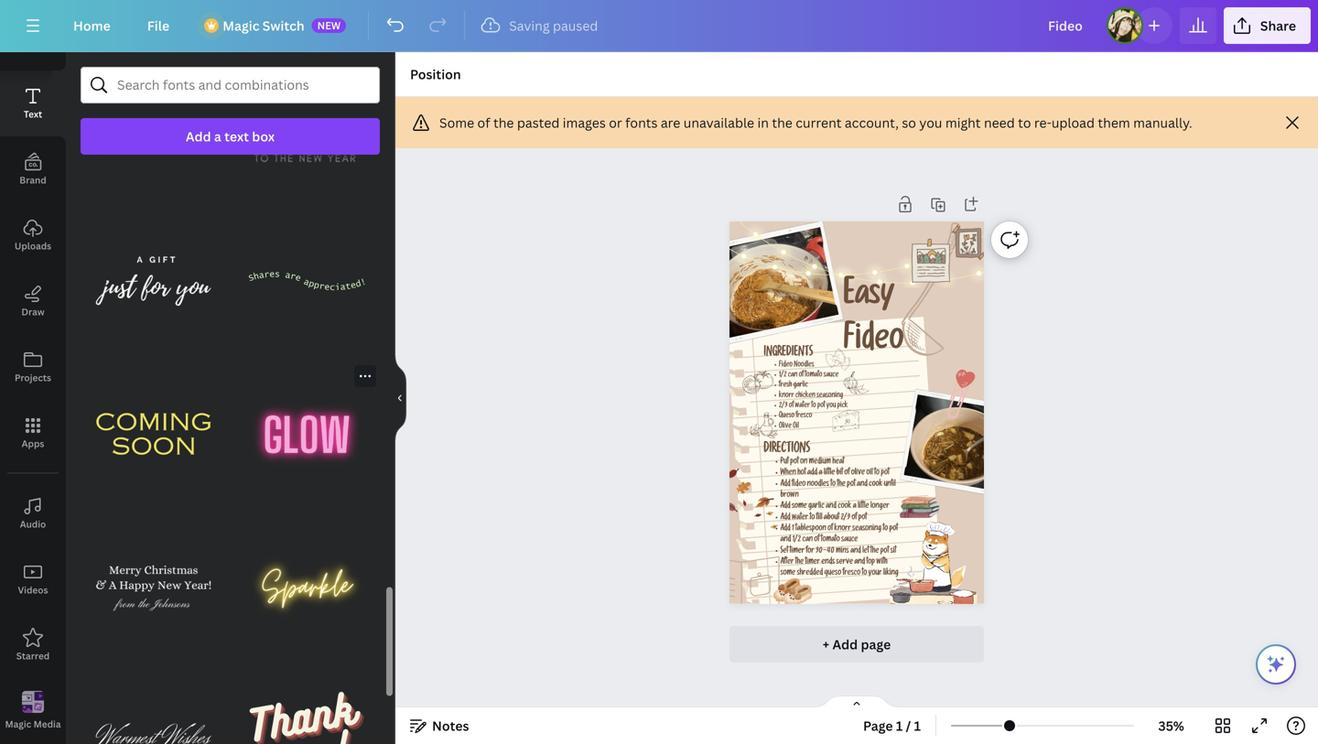 Task type: locate. For each thing, give the bounding box(es) containing it.
account,
[[845, 114, 899, 131]]

tomato
[[805, 372, 823, 380], [821, 537, 840, 545]]

1 horizontal spatial fideo
[[844, 327, 904, 360]]

magic for magic media
[[5, 718, 31, 731]]

uploads
[[15, 240, 51, 252]]

are
[[661, 114, 681, 131]]

35%
[[1159, 718, 1185, 735]]

0 horizontal spatial 1
[[792, 525, 794, 534]]

1 vertical spatial fideo
[[779, 362, 793, 370]]

0 vertical spatial water
[[795, 403, 810, 410]]

the
[[494, 114, 514, 131], [772, 114, 793, 131], [837, 481, 846, 489], [871, 548, 879, 556], [795, 559, 804, 567]]

a inside "add a text box" button
[[214, 128, 221, 145]]

might
[[946, 114, 981, 131]]

sauce down farfalle pasta illustration icon
[[824, 372, 839, 380]]

notes button
[[403, 712, 477, 741]]

little
[[824, 470, 835, 478], [858, 503, 869, 511]]

share button
[[1224, 7, 1311, 44]]

can inside fideo noodles 1/2 can of tomato sauce fresh garlic knorr chicken seasoning 2/3 of water to pot you pick queso fresco olive oil
[[788, 372, 798, 380]]

magic for magic switch
[[223, 17, 260, 34]]

0 vertical spatial tomato
[[805, 372, 823, 380]]

water
[[795, 403, 810, 410], [792, 514, 809, 523]]

add a text box
[[186, 128, 275, 145]]

1 vertical spatial little
[[858, 503, 869, 511]]

of right about
[[852, 514, 857, 523]]

current
[[796, 114, 842, 131]]

water inside put pot on medium heat when hot add a little bit of olive oil to pot add fideo noodles to the pot and cook until brown add some garlic and cook a little longer add water to fill about 2/3 of pot add 1 tablespoon of knorr seasoning to pot and 1/2 can of tomato sauce set timer for 30-40 mins and let the pot sit after the timer ends serve and top with some shredded queso fresco to your liking
[[792, 514, 809, 523]]

1 vertical spatial can
[[803, 537, 813, 545]]

0 vertical spatial can
[[788, 372, 798, 380]]

upload
[[1052, 114, 1095, 131]]

Search fonts and combinations search field
[[117, 68, 343, 103]]

0 vertical spatial cook
[[869, 481, 883, 489]]

1 horizontal spatial seasoning
[[853, 525, 882, 534]]

1 vertical spatial timer
[[805, 559, 820, 567]]

water up tablespoon
[[792, 514, 809, 523]]

tomato down noodles
[[805, 372, 823, 380]]

1 horizontal spatial 2/3
[[841, 514, 851, 523]]

of
[[478, 114, 490, 131], [799, 372, 804, 380], [789, 403, 794, 410], [845, 470, 850, 478], [852, 514, 857, 523], [828, 525, 833, 534], [814, 537, 820, 545]]

pot left pick
[[818, 403, 825, 410]]

a left the longer
[[853, 503, 857, 511]]

you left pick
[[827, 403, 836, 410]]

you
[[920, 114, 943, 131], [827, 403, 836, 410]]

seasoning up pick
[[817, 393, 843, 400]]

0 vertical spatial fresco
[[796, 413, 812, 421]]

1 vertical spatial water
[[792, 514, 809, 523]]

garlic
[[794, 382, 808, 390], [809, 503, 825, 511]]

1 vertical spatial seasoning
[[853, 525, 882, 534]]

the down bit
[[837, 481, 846, 489]]

2 vertical spatial a
[[853, 503, 857, 511]]

knorr down fresh
[[779, 393, 794, 400]]

1 vertical spatial some
[[781, 570, 796, 578]]

+ add page
[[823, 636, 891, 653]]

1 right "/"
[[915, 718, 921, 735]]

you right so
[[920, 114, 943, 131]]

2/3
[[779, 403, 788, 410], [841, 514, 851, 523]]

text
[[24, 108, 42, 120]]

garlic inside put pot on medium heat when hot add a little bit of olive oil to pot add fideo noodles to the pot and cook until brown add some garlic and cook a little longer add water to fill about 2/3 of pot add 1 tablespoon of knorr seasoning to pot and 1/2 can of tomato sauce set timer for 30-40 mins and let the pot sit after the timer ends serve and top with some shredded queso fresco to your liking
[[809, 503, 825, 511]]

1 horizontal spatial 1/2
[[793, 537, 801, 545]]

directions
[[764, 444, 810, 458]]

oil
[[793, 423, 799, 431]]

2/3 inside put pot on medium heat when hot add a little bit of olive oil to pot add fideo noodles to the pot and cook until brown add some garlic and cook a little longer add water to fill about 2/3 of pot add 1 tablespoon of knorr seasoning to pot and 1/2 can of tomato sauce set timer for 30-40 mins and let the pot sit after the timer ends serve and top with some shredded queso fresco to your liking
[[841, 514, 851, 523]]

olive
[[851, 470, 865, 478]]

0 vertical spatial magic
[[223, 17, 260, 34]]

fill
[[816, 514, 823, 523]]

timer down the for
[[805, 559, 820, 567]]

magic inside main menu bar
[[223, 17, 260, 34]]

to left your
[[862, 570, 867, 578]]

to down 'chicken'
[[812, 403, 816, 410]]

pot up sit
[[890, 525, 898, 534]]

fonts
[[626, 114, 658, 131]]

fresco
[[796, 413, 812, 421], [843, 570, 861, 578]]

0 horizontal spatial sauce
[[824, 372, 839, 380]]

0 vertical spatial a
[[214, 128, 221, 145]]

1 left "/"
[[896, 718, 903, 735]]

1/2 up fresh
[[779, 372, 787, 380]]

can up fresh
[[788, 372, 798, 380]]

0 horizontal spatial you
[[827, 403, 836, 410]]

0 horizontal spatial 1/2
[[779, 372, 787, 380]]

1 horizontal spatial fresco
[[843, 570, 861, 578]]

knorr down about
[[835, 525, 851, 534]]

easy
[[844, 282, 895, 316]]

add inside button
[[833, 636, 858, 653]]

0 vertical spatial sauce
[[824, 372, 839, 380]]

add a text box button
[[81, 118, 380, 155]]

0 horizontal spatial fideo
[[779, 362, 793, 370]]

olive
[[779, 423, 792, 431]]

timer right set at the bottom right
[[790, 548, 805, 556]]

0 vertical spatial little
[[824, 470, 835, 478]]

the right in at the top of page
[[772, 114, 793, 131]]

1 horizontal spatial knorr
[[835, 525, 851, 534]]

1 vertical spatial magic
[[5, 718, 31, 731]]

of right bit
[[845, 470, 850, 478]]

1 vertical spatial knorr
[[835, 525, 851, 534]]

1 vertical spatial garlic
[[809, 503, 825, 511]]

text
[[225, 128, 249, 145]]

1 vertical spatial tomato
[[821, 537, 840, 545]]

fideo
[[844, 327, 904, 360], [779, 362, 793, 370]]

1 horizontal spatial magic
[[223, 17, 260, 34]]

fideo inside fideo noodles 1/2 can of tomato sauce fresh garlic knorr chicken seasoning 2/3 of water to pot you pick queso fresco olive oil
[[779, 362, 793, 370]]

magic inside button
[[5, 718, 31, 731]]

1 vertical spatial a
[[819, 470, 823, 478]]

when
[[781, 470, 796, 478]]

and left top
[[855, 559, 865, 567]]

1 vertical spatial 2/3
[[841, 514, 851, 523]]

1 inside put pot on medium heat when hot add a little bit of olive oil to pot add fideo noodles to the pot and cook until brown add some garlic and cook a little longer add water to fill about 2/3 of pot add 1 tablespoon of knorr seasoning to pot and 1/2 can of tomato sauce set timer for 30-40 mins and let the pot sit after the timer ends serve and top with some shredded queso fresco to your liking
[[792, 525, 794, 534]]

0 horizontal spatial 2/3
[[779, 403, 788, 410]]

media
[[34, 718, 61, 731]]

0 vertical spatial 2/3
[[779, 403, 788, 410]]

0 vertical spatial 1/2
[[779, 372, 787, 380]]

oil
[[867, 470, 873, 478]]

your
[[869, 570, 882, 578]]

2/3 right about
[[841, 514, 851, 523]]

2 horizontal spatial 1
[[915, 718, 921, 735]]

group
[[234, 362, 380, 508]]

fresco up 'oil'
[[796, 413, 812, 421]]

1 vertical spatial fresco
[[843, 570, 861, 578]]

saving paused status
[[473, 15, 608, 37]]

0 horizontal spatial can
[[788, 372, 798, 380]]

1 horizontal spatial cook
[[869, 481, 883, 489]]

garlic up 'chicken'
[[794, 382, 808, 390]]

knorr inside fideo noodles 1/2 can of tomato sauce fresh garlic knorr chicken seasoning 2/3 of water to pot you pick queso fresco olive oil
[[779, 393, 794, 400]]

little left bit
[[824, 470, 835, 478]]

elements
[[12, 42, 54, 54]]

draw button
[[0, 268, 66, 334]]

add
[[186, 128, 211, 145], [781, 481, 791, 489], [781, 503, 791, 511], [781, 514, 791, 523], [781, 525, 791, 534], [833, 636, 858, 653]]

magic media button
[[0, 679, 66, 745]]

1 horizontal spatial sauce
[[842, 537, 858, 545]]

saving paused
[[509, 17, 598, 34]]

0 vertical spatial timer
[[790, 548, 805, 556]]

to inside fideo noodles 1/2 can of tomato sauce fresh garlic knorr chicken seasoning 2/3 of water to pot you pick queso fresco olive oil
[[812, 403, 816, 410]]

2/3 up the queso
[[779, 403, 788, 410]]

garlic up fill
[[809, 503, 825, 511]]

1/2 down tablespoon
[[793, 537, 801, 545]]

sit
[[891, 548, 897, 556]]

0 horizontal spatial cook
[[838, 503, 852, 511]]

0 horizontal spatial timer
[[790, 548, 805, 556]]

olive oil hand drawn image
[[750, 413, 778, 438]]

add inside button
[[186, 128, 211, 145]]

notes
[[432, 718, 469, 735]]

to
[[1019, 114, 1032, 131], [812, 403, 816, 410], [875, 470, 880, 478], [831, 481, 836, 489], [810, 514, 815, 523], [883, 525, 888, 534], [862, 570, 867, 578]]

cook up about
[[838, 503, 852, 511]]

fideo for fideo noodles 1/2 can of tomato sauce fresh garlic knorr chicken seasoning 2/3 of water to pot you pick queso fresco olive oil
[[779, 362, 793, 370]]

1 vertical spatial 1/2
[[793, 537, 801, 545]]

home
[[73, 17, 111, 34]]

2 horizontal spatial a
[[853, 503, 857, 511]]

seasoning inside fideo noodles 1/2 can of tomato sauce fresh garlic knorr chicken seasoning 2/3 of water to pot you pick queso fresco olive oil
[[817, 393, 843, 400]]

fideo down easy
[[844, 327, 904, 360]]

on
[[800, 459, 808, 467]]

starred
[[16, 650, 50, 663]]

queso
[[779, 413, 795, 421]]

text button
[[0, 71, 66, 136]]

0 horizontal spatial knorr
[[779, 393, 794, 400]]

1 vertical spatial sauce
[[842, 537, 858, 545]]

+ add page button
[[730, 626, 985, 663]]

0 horizontal spatial magic
[[5, 718, 31, 731]]

and down olive at the bottom of page
[[857, 481, 868, 489]]

0 vertical spatial seasoning
[[817, 393, 843, 400]]

0 horizontal spatial a
[[214, 128, 221, 145]]

longer
[[871, 503, 890, 511]]

0 vertical spatial fideo
[[844, 327, 904, 360]]

0 horizontal spatial seasoning
[[817, 393, 843, 400]]

seasoning
[[817, 393, 843, 400], [853, 525, 882, 534]]

cook down oil
[[869, 481, 883, 489]]

fresco down serve
[[843, 570, 861, 578]]

put
[[781, 459, 789, 467]]

main menu bar
[[0, 0, 1319, 52]]

0 vertical spatial knorr
[[779, 393, 794, 400]]

some down 'brown'
[[792, 503, 807, 511]]

little left the longer
[[858, 503, 869, 511]]

and up about
[[826, 503, 837, 511]]

0 vertical spatial you
[[920, 114, 943, 131]]

sauce up mins
[[842, 537, 858, 545]]

water down 'chicken'
[[795, 403, 810, 410]]

pot down olive at the bottom of page
[[847, 481, 856, 489]]

1 vertical spatial you
[[827, 403, 836, 410]]

magic left switch on the left of the page
[[223, 17, 260, 34]]

fideo down ingredients
[[779, 362, 793, 370]]

some down the after
[[781, 570, 796, 578]]

liking
[[884, 570, 899, 578]]

a left text
[[214, 128, 221, 145]]

2/3 inside fideo noodles 1/2 can of tomato sauce fresh garlic knorr chicken seasoning 2/3 of water to pot you pick queso fresco olive oil
[[779, 403, 788, 410]]

1 horizontal spatial you
[[920, 114, 943, 131]]

magic left media
[[5, 718, 31, 731]]

noodles
[[807, 481, 829, 489]]

top
[[867, 559, 875, 567]]

/
[[906, 718, 912, 735]]

can up the for
[[803, 537, 813, 545]]

0 vertical spatial garlic
[[794, 382, 808, 390]]

paused
[[553, 17, 598, 34]]

page
[[861, 636, 891, 653]]

1 horizontal spatial little
[[858, 503, 869, 511]]

need
[[984, 114, 1015, 131]]

1 horizontal spatial a
[[819, 470, 823, 478]]

of down noodles
[[799, 372, 804, 380]]

1 horizontal spatial can
[[803, 537, 813, 545]]

1/2
[[779, 372, 787, 380], [793, 537, 801, 545]]

pot left on
[[790, 459, 799, 467]]

fideo for fideo
[[844, 327, 904, 360]]

and
[[857, 481, 868, 489], [826, 503, 837, 511], [781, 537, 791, 545], [851, 548, 861, 556], [855, 559, 865, 567]]

0 vertical spatial some
[[792, 503, 807, 511]]

sauce
[[824, 372, 839, 380], [842, 537, 858, 545]]

a right add
[[819, 470, 823, 478]]

tomato up 40
[[821, 537, 840, 545]]

seasoning up let
[[853, 525, 882, 534]]

set
[[781, 548, 789, 556]]

1 left tablespoon
[[792, 525, 794, 534]]

0 horizontal spatial fresco
[[796, 413, 812, 421]]

of up the queso
[[789, 403, 794, 410]]



Task type: vqa. For each thing, say whether or not it's contained in the screenshot.
classroom in the the Bring your teaching materials to life in seconds. Automatically update and enhance entire pages, effortlessly create eye-catching transitions, and truly captivate your classroom in just one click.
no



Task type: describe. For each thing, give the bounding box(es) containing it.
the left pasted
[[494, 114, 514, 131]]

ends
[[822, 559, 835, 567]]

garlic inside fideo noodles 1/2 can of tomato sauce fresh garlic knorr chicken seasoning 2/3 of water to pot you pick queso fresco olive oil
[[794, 382, 808, 390]]

videos button
[[0, 547, 66, 613]]

saving
[[509, 17, 550, 34]]

hide image
[[395, 354, 407, 442]]

add
[[808, 470, 818, 478]]

for
[[806, 548, 814, 556]]

of down about
[[828, 525, 833, 534]]

to left fill
[[810, 514, 815, 523]]

fresh
[[779, 382, 792, 390]]

+
[[823, 636, 830, 653]]

them
[[1098, 114, 1131, 131]]

starred button
[[0, 613, 66, 679]]

noodles
[[794, 362, 814, 370]]

1 horizontal spatial 1
[[896, 718, 903, 735]]

of up 30-
[[814, 537, 820, 545]]

0 horizontal spatial little
[[824, 470, 835, 478]]

file
[[147, 17, 170, 34]]

after
[[781, 559, 794, 567]]

page
[[864, 718, 893, 735]]

laddle icon image
[[873, 220, 1013, 367]]

switch
[[263, 17, 305, 34]]

and left let
[[851, 548, 861, 556]]

tomato inside fideo noodles 1/2 can of tomato sauce fresh garlic knorr chicken seasoning 2/3 of water to pot you pick queso fresco olive oil
[[805, 372, 823, 380]]

images
[[563, 114, 606, 131]]

position button
[[403, 60, 469, 89]]

of right some
[[478, 114, 490, 131]]

put pot on medium heat when hot add a little bit of olive oil to pot add fideo noodles to the pot and cook until brown add some garlic and cook a little longer add water to fill about 2/3 of pot add 1 tablespoon of knorr seasoning to pot and 1/2 can of tomato sauce set timer for 30-40 mins and let the pot sit after the timer ends serve and top with some shredded queso fresco to your liking
[[781, 459, 899, 578]]

1 vertical spatial cook
[[838, 503, 852, 511]]

to down the longer
[[883, 525, 888, 534]]

medium
[[809, 459, 831, 467]]

projects button
[[0, 334, 66, 400]]

pot up until
[[881, 470, 890, 478]]

pasted
[[517, 114, 560, 131]]

apps
[[22, 438, 44, 450]]

magic switch
[[223, 17, 305, 34]]

or
[[609, 114, 622, 131]]

videos
[[18, 584, 48, 597]]

some
[[440, 114, 474, 131]]

audio
[[20, 518, 46, 531]]

1/2 inside put pot on medium heat when hot add a little bit of olive oil to pot add fideo noodles to the pot and cook until brown add some garlic and cook a little longer add water to fill about 2/3 of pot add 1 tablespoon of knorr seasoning to pot and 1/2 can of tomato sauce set timer for 30-40 mins and let the pot sit after the timer ends serve and top with some shredded queso fresco to your liking
[[793, 537, 801, 545]]

box
[[252, 128, 275, 145]]

queso
[[825, 570, 842, 578]]

to left re-
[[1019, 114, 1032, 131]]

magic media
[[5, 718, 61, 731]]

chicken
[[796, 393, 816, 400]]

you inside fideo noodles 1/2 can of tomato sauce fresh garlic knorr chicken seasoning 2/3 of water to pot you pick queso fresco olive oil
[[827, 403, 836, 410]]

mins
[[836, 548, 849, 556]]

unavailable
[[684, 114, 755, 131]]

the right the after
[[795, 559, 804, 567]]

seasoning inside put pot on medium heat when hot add a little bit of olive oil to pot add fideo noodles to the pot and cook until brown add some garlic and cook a little longer add water to fill about 2/3 of pot add 1 tablespoon of knorr seasoning to pot and 1/2 can of tomato sauce set timer for 30-40 mins and let the pot sit after the timer ends serve and top with some shredded queso fresco to your liking
[[853, 525, 882, 534]]

share
[[1261, 17, 1297, 34]]

serve
[[837, 559, 853, 567]]

to right oil
[[875, 470, 880, 478]]

pot inside fideo noodles 1/2 can of tomato sauce fresh garlic knorr chicken seasoning 2/3 of water to pot you pick queso fresco olive oil
[[818, 403, 825, 410]]

manually.
[[1134, 114, 1193, 131]]

and up set at the bottom right
[[781, 537, 791, 545]]

new
[[317, 18, 341, 32]]

brand
[[19, 174, 46, 186]]

to right noodles
[[831, 481, 836, 489]]

show pages image
[[813, 695, 901, 710]]

pot right about
[[859, 514, 867, 523]]

sauce inside fideo noodles 1/2 can of tomato sauce fresh garlic knorr chicken seasoning 2/3 of water to pot you pick queso fresco olive oil
[[824, 372, 839, 380]]

Design title text field
[[1034, 7, 1100, 44]]

sauce inside put pot on medium heat when hot add a little bit of olive oil to pot add fideo noodles to the pot and cook until brown add some garlic and cook a little longer add water to fill about 2/3 of pot add 1 tablespoon of knorr seasoning to pot and 1/2 can of tomato sauce set timer for 30-40 mins and let the pot sit after the timer ends serve and top with some shredded queso fresco to your liking
[[842, 537, 858, 545]]

water inside fideo noodles 1/2 can of tomato sauce fresh garlic knorr chicken seasoning 2/3 of water to pot you pick queso fresco olive oil
[[795, 403, 810, 410]]

pot left sit
[[881, 548, 889, 556]]

apps button
[[0, 400, 66, 466]]

about
[[824, 514, 840, 523]]

1 horizontal spatial timer
[[805, 559, 820, 567]]

some of the pasted images or fonts are unavailable in the current account, so you might need to re-upload them manually.
[[440, 114, 1193, 131]]

shredded
[[797, 570, 823, 578]]

draw
[[21, 306, 44, 318]]

position
[[410, 65, 461, 83]]

so
[[902, 114, 917, 131]]

bit
[[837, 470, 843, 478]]

home link
[[59, 7, 125, 44]]

brown
[[781, 492, 799, 500]]

audio button
[[0, 481, 66, 547]]

with
[[877, 559, 888, 567]]

fideo
[[792, 481, 806, 489]]

pick
[[838, 403, 848, 410]]

farfalle pasta illustration image
[[825, 349, 851, 371]]

1/2 inside fideo noodles 1/2 can of tomato sauce fresh garlic knorr chicken seasoning 2/3 of water to pot you pick queso fresco olive oil
[[779, 372, 787, 380]]

uploads button
[[0, 202, 66, 268]]

35% button
[[1142, 712, 1202, 741]]

knorr inside put pot on medium heat when hot add a little bit of olive oil to pot add fideo noodles to the pot and cook until brown add some garlic and cook a little longer add water to fill about 2/3 of pot add 1 tablespoon of knorr seasoning to pot and 1/2 can of tomato sauce set timer for 30-40 mins and let the pot sit after the timer ends serve and top with some shredded queso fresco to your liking
[[835, 525, 851, 534]]

in
[[758, 114, 769, 131]]

can inside put pot on medium heat when hot add a little bit of olive oil to pot add fideo noodles to the pot and cook until brown add some garlic and cook a little longer add water to fill about 2/3 of pot add 1 tablespoon of knorr seasoning to pot and 1/2 can of tomato sauce set timer for 30-40 mins and let the pot sit after the timer ends serve and top with some shredded queso fresco to your liking
[[803, 537, 813, 545]]

fresco inside put pot on medium heat when hot add a little bit of olive oil to pot add fideo noodles to the pot and cook until brown add some garlic and cook a little longer add water to fill about 2/3 of pot add 1 tablespoon of knorr seasoning to pot and 1/2 can of tomato sauce set timer for 30-40 mins and let the pot sit after the timer ends serve and top with some shredded queso fresco to your liking
[[843, 570, 861, 578]]

the right let
[[871, 548, 879, 556]]

until
[[884, 481, 896, 489]]

heat
[[833, 459, 845, 467]]

re-
[[1035, 114, 1052, 131]]

elements button
[[0, 5, 66, 71]]

fideo noodles 1/2 can of tomato sauce fresh garlic knorr chicken seasoning 2/3 of water to pot you pick queso fresco olive oil
[[779, 362, 848, 431]]

fresco inside fideo noodles 1/2 can of tomato sauce fresh garlic knorr chicken seasoning 2/3 of water to pot you pick queso fresco olive oil
[[796, 413, 812, 421]]

hot
[[798, 470, 806, 478]]

projects
[[15, 372, 51, 384]]

canva assistant image
[[1266, 654, 1288, 676]]

tomato inside put pot on medium heat when hot add a little bit of olive oil to pot add fideo noodles to the pot and cook until brown add some garlic and cook a little longer add water to fill about 2/3 of pot add 1 tablespoon of knorr seasoning to pot and 1/2 can of tomato sauce set timer for 30-40 mins and let the pot sit after the timer ends serve and top with some shredded queso fresco to your liking
[[821, 537, 840, 545]]

file button
[[133, 7, 184, 44]]

page 1 / 1
[[864, 718, 921, 735]]

ingredients
[[764, 348, 813, 360]]

40
[[827, 548, 835, 556]]

grey line cookbook icon isolated on white background. cooking book icon. recipe book. fork and knife icons. cutlery symbol.  vector illustration image
[[704, 556, 780, 614]]



